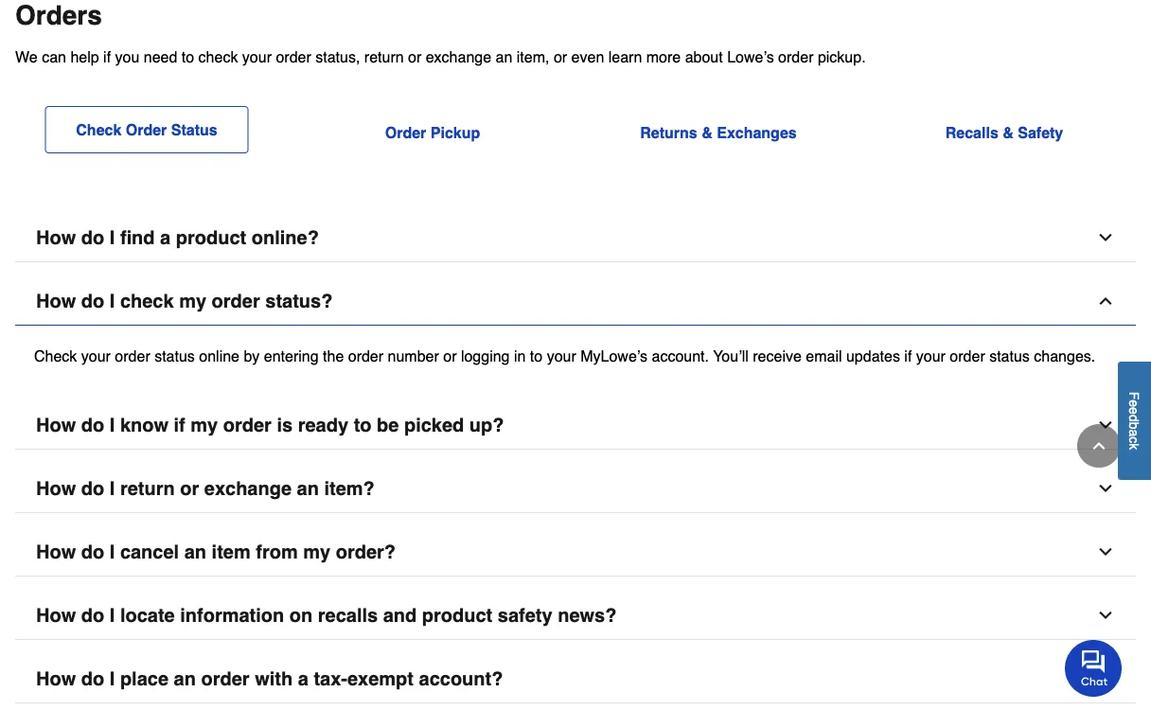 Task type: describe. For each thing, give the bounding box(es) containing it.
check order status link
[[45, 106, 249, 154]]

locate
[[120, 605, 175, 626]]

i for know
[[110, 414, 115, 436]]

returns & exchanges
[[640, 124, 797, 141]]

order inside "how do i place an order with a tax-exempt account?" button
[[201, 668, 250, 690]]

chevron down image for how do i cancel an item from my order?
[[1096, 543, 1115, 562]]

check for check order status
[[76, 121, 121, 138]]

entering
[[264, 347, 319, 365]]

item
[[212, 541, 251, 563]]

from
[[256, 541, 298, 563]]

how for how do i locate information on recalls and product safety news?
[[36, 605, 76, 626]]

or inside how do i return or exchange an item? button
[[180, 478, 199, 500]]

order pickup
[[385, 124, 480, 141]]

safety
[[498, 605, 553, 626]]

recalls
[[318, 605, 378, 626]]

2 vertical spatial a
[[298, 668, 308, 690]]

chat invite button image
[[1065, 639, 1123, 697]]

how do i place an order with a tax-exempt account? button
[[15, 655, 1136, 704]]

need
[[144, 48, 177, 65]]

k
[[1127, 443, 1142, 450]]

mylowe's
[[581, 347, 648, 365]]

news?
[[558, 605, 617, 626]]

lowe's
[[727, 48, 774, 65]]

up?
[[469, 414, 504, 436]]

order up know
[[115, 347, 150, 365]]

do for return
[[81, 478, 104, 500]]

safety
[[1018, 124, 1063, 141]]

1 horizontal spatial return
[[364, 48, 404, 65]]

chevron down image for item?
[[1096, 479, 1115, 498]]

help
[[70, 48, 99, 65]]

2 status from the left
[[989, 347, 1030, 365]]

information
[[180, 605, 284, 626]]

how do i check my order status? button
[[15, 278, 1136, 326]]

item?
[[324, 478, 375, 500]]

or right status,
[[408, 48, 422, 65]]

0 vertical spatial exchange
[[426, 48, 491, 65]]

is
[[277, 414, 293, 436]]

order right updates at the right of the page
[[950, 347, 985, 365]]

& for returns
[[702, 124, 713, 141]]

how do i find a product online?
[[36, 227, 319, 249]]

c
[[1127, 436, 1142, 443]]

order right lowe's
[[778, 48, 814, 65]]

how do i return or exchange an item?
[[36, 478, 375, 500]]

on
[[289, 605, 313, 626]]

check for check your order status online by entering the order number or logging in to your mylowe's account. you'll receive email updates if your order status changes.
[[34, 347, 77, 365]]

do for cancel
[[81, 541, 104, 563]]

recalls & safety
[[945, 124, 1063, 141]]

receive
[[753, 347, 802, 365]]

2 e from the top
[[1127, 407, 1142, 414]]

2 horizontal spatial to
[[530, 347, 543, 365]]

chevron up image inside the how do i check my order status? "button"
[[1096, 292, 1115, 311]]

how do i cancel an item from my order?
[[36, 541, 396, 563]]

my inside button
[[303, 541, 331, 563]]

recalls
[[945, 124, 999, 141]]

check your order status online by entering the order number or logging in to your mylowe's account. you'll receive email updates if your order status changes.
[[34, 347, 1096, 365]]

& for recalls
[[1003, 124, 1014, 141]]

order?
[[336, 541, 396, 563]]

chevron down image for is
[[1096, 416, 1115, 435]]

updates
[[846, 347, 900, 365]]

an inside how do i cancel an item from my order? button
[[184, 541, 206, 563]]

b
[[1127, 422, 1142, 429]]

to inside how do i know if my order is ready to be picked up? "button"
[[354, 414, 372, 436]]

picked
[[404, 414, 464, 436]]

changes.
[[1034, 347, 1096, 365]]

how do i place an order with a tax-exempt account?
[[36, 668, 503, 690]]

number
[[388, 347, 439, 365]]

can
[[42, 48, 66, 65]]

recalls & safety link
[[945, 124, 1063, 141]]

how do i return or exchange an item? button
[[15, 465, 1136, 513]]

and
[[383, 605, 417, 626]]

we
[[15, 48, 38, 65]]

item,
[[517, 48, 550, 65]]

how do i find a product online? button
[[15, 214, 1136, 262]]

by
[[244, 347, 260, 365]]

orders
[[15, 0, 102, 30]]

you'll
[[713, 347, 749, 365]]

check inside "button"
[[120, 290, 174, 312]]

with
[[255, 668, 293, 690]]

how for how do i find a product online?
[[36, 227, 76, 249]]

an inside how do i return or exchange an item? button
[[297, 478, 319, 500]]

even
[[571, 48, 604, 65]]

you
[[115, 48, 139, 65]]

logging
[[461, 347, 510, 365]]

do for know
[[81, 414, 104, 436]]

cancel
[[120, 541, 179, 563]]

how do i know if my order is ready to be picked up?
[[36, 414, 504, 436]]



Task type: locate. For each thing, give the bounding box(es) containing it.
chevron down image inside how do i cancel an item from my order? button
[[1096, 543, 1115, 562]]

order pickup link
[[385, 124, 480, 141]]

e up b
[[1127, 407, 1142, 414]]

the
[[323, 347, 344, 365]]

learn
[[608, 48, 642, 65]]

order inside how do i know if my order is ready to be picked up? "button"
[[223, 414, 272, 436]]

return
[[364, 48, 404, 65], [120, 478, 175, 500]]

order left status
[[126, 121, 167, 138]]

d
[[1127, 414, 1142, 422]]

7 do from the top
[[81, 668, 104, 690]]

status?
[[265, 290, 333, 312]]

how do i locate information on recalls and product safety news?
[[36, 605, 617, 626]]

chevron down image inside how do i locate information on recalls and product safety news? button
[[1096, 606, 1115, 625]]

i inside "button"
[[110, 414, 115, 436]]

return right status,
[[364, 48, 404, 65]]

how inside how do i cancel an item from my order? button
[[36, 541, 76, 563]]

know
[[120, 414, 169, 436]]

returns
[[640, 124, 697, 141]]

how inside how do i return or exchange an item? button
[[36, 478, 76, 500]]

a left 'tax-'
[[298, 668, 308, 690]]

chevron up image
[[1096, 292, 1115, 311], [1090, 436, 1109, 455]]

order
[[126, 121, 167, 138], [385, 124, 426, 141]]

an left 'item'
[[184, 541, 206, 563]]

1 how from the top
[[36, 227, 76, 249]]

1 vertical spatial check
[[120, 290, 174, 312]]

4 i from the top
[[110, 478, 115, 500]]

if right know
[[174, 414, 185, 436]]

0 vertical spatial if
[[103, 48, 111, 65]]

6 do from the top
[[81, 605, 104, 626]]

be
[[377, 414, 399, 436]]

my inside "button"
[[191, 414, 218, 436]]

ready
[[298, 414, 348, 436]]

order up by
[[212, 290, 260, 312]]

my right "from"
[[303, 541, 331, 563]]

pickup.
[[818, 48, 866, 65]]

about
[[685, 48, 723, 65]]

check
[[76, 121, 121, 138], [34, 347, 77, 365]]

how inside how do i know if my order is ready to be picked up? "button"
[[36, 414, 76, 436]]

account?
[[419, 668, 503, 690]]

2 horizontal spatial if
[[904, 347, 912, 365]]

my right know
[[191, 414, 218, 436]]

product inside "how do i find a product online?" "button"
[[176, 227, 246, 249]]

1 horizontal spatial &
[[1003, 124, 1014, 141]]

how inside "how do i find a product online?" "button"
[[36, 227, 76, 249]]

do for locate
[[81, 605, 104, 626]]

1 vertical spatial if
[[904, 347, 912, 365]]

how inside how do i locate information on recalls and product safety news? button
[[36, 605, 76, 626]]

exchange left item,
[[426, 48, 491, 65]]

chevron down image for how do i place an order with a tax-exempt account?
[[1096, 669, 1115, 688]]

email
[[806, 347, 842, 365]]

if
[[103, 48, 111, 65], [904, 347, 912, 365], [174, 414, 185, 436]]

check right the "need"
[[198, 48, 238, 65]]

2 vertical spatial my
[[303, 541, 331, 563]]

1 horizontal spatial if
[[174, 414, 185, 436]]

0 vertical spatial product
[[176, 227, 246, 249]]

2 horizontal spatial a
[[1127, 429, 1142, 436]]

how for how do i return or exchange an item?
[[36, 478, 76, 500]]

do for place
[[81, 668, 104, 690]]

chevron down image
[[1096, 228, 1115, 247], [1096, 416, 1115, 435], [1096, 479, 1115, 498], [1096, 606, 1115, 625]]

how do i locate information on recalls and product safety news? button
[[15, 592, 1136, 640]]

exchanges
[[717, 124, 797, 141]]

0 horizontal spatial exchange
[[204, 478, 292, 500]]

2 do from the top
[[81, 290, 104, 312]]

2 & from the left
[[1003, 124, 1014, 141]]

0 horizontal spatial status
[[154, 347, 195, 365]]

an left item,
[[496, 48, 512, 65]]

1 chevron down image from the top
[[1096, 543, 1115, 562]]

2 i from the top
[[110, 290, 115, 312]]

a
[[160, 227, 171, 249], [1127, 429, 1142, 436], [298, 668, 308, 690]]

1 vertical spatial check
[[34, 347, 77, 365]]

i for find
[[110, 227, 115, 249]]

0 vertical spatial my
[[179, 290, 206, 312]]

my up online
[[179, 290, 206, 312]]

2 vertical spatial to
[[354, 414, 372, 436]]

1 vertical spatial chevron down image
[[1096, 669, 1115, 688]]

if right updates at the right of the page
[[904, 347, 912, 365]]

2 vertical spatial if
[[174, 414, 185, 436]]

order left status,
[[276, 48, 311, 65]]

status
[[154, 347, 195, 365], [989, 347, 1030, 365]]

a up k
[[1127, 429, 1142, 436]]

e up d
[[1127, 400, 1142, 407]]

1 vertical spatial return
[[120, 478, 175, 500]]

exempt
[[347, 668, 414, 690]]

1 status from the left
[[154, 347, 195, 365]]

product inside how do i locate information on recalls and product safety news? button
[[422, 605, 493, 626]]

3 i from the top
[[110, 414, 115, 436]]

to left be
[[354, 414, 372, 436]]

i
[[110, 227, 115, 249], [110, 290, 115, 312], [110, 414, 115, 436], [110, 478, 115, 500], [110, 541, 115, 563], [110, 605, 115, 626], [110, 668, 115, 690]]

0 vertical spatial to
[[182, 48, 194, 65]]

0 horizontal spatial a
[[160, 227, 171, 249]]

product
[[176, 227, 246, 249], [422, 605, 493, 626]]

product right and
[[422, 605, 493, 626]]

4 chevron down image from the top
[[1096, 606, 1115, 625]]

how
[[36, 227, 76, 249], [36, 290, 76, 312], [36, 414, 76, 436], [36, 478, 76, 500], [36, 541, 76, 563], [36, 605, 76, 626], [36, 668, 76, 690]]

do inside "button"
[[81, 414, 104, 436]]

2 how from the top
[[36, 290, 76, 312]]

chevron down image
[[1096, 543, 1115, 562], [1096, 669, 1115, 688]]

chevron down image inside "how do i place an order with a tax-exempt account?" button
[[1096, 669, 1115, 688]]

do for find
[[81, 227, 104, 249]]

3 chevron down image from the top
[[1096, 479, 1115, 498]]

do for check
[[81, 290, 104, 312]]

how do i cancel an item from my order? button
[[15, 528, 1136, 577]]

if left you
[[103, 48, 111, 65]]

scroll to top element
[[1077, 424, 1121, 468]]

more
[[646, 48, 681, 65]]

order right "the"
[[348, 347, 383, 365]]

online?
[[252, 227, 319, 249]]

1 horizontal spatial product
[[422, 605, 493, 626]]

7 i from the top
[[110, 668, 115, 690]]

chevron down image for and
[[1096, 606, 1115, 625]]

i for place
[[110, 668, 115, 690]]

an right place
[[174, 668, 196, 690]]

5 how from the top
[[36, 541, 76, 563]]

my
[[179, 290, 206, 312], [191, 414, 218, 436], [303, 541, 331, 563]]

return inside button
[[120, 478, 175, 500]]

status
[[171, 121, 217, 138]]

an left item?
[[297, 478, 319, 500]]

1 e from the top
[[1127, 400, 1142, 407]]

order inside the how do i check my order status? "button"
[[212, 290, 260, 312]]

or up the how do i cancel an item from my order?
[[180, 478, 199, 500]]

status left online
[[154, 347, 195, 365]]

1 vertical spatial a
[[1127, 429, 1142, 436]]

4 how from the top
[[36, 478, 76, 500]]

3 do from the top
[[81, 414, 104, 436]]

to right in
[[530, 347, 543, 365]]

3 how from the top
[[36, 414, 76, 436]]

if inside "button"
[[174, 414, 185, 436]]

do
[[81, 227, 104, 249], [81, 290, 104, 312], [81, 414, 104, 436], [81, 478, 104, 500], [81, 541, 104, 563], [81, 605, 104, 626], [81, 668, 104, 690]]

1 & from the left
[[702, 124, 713, 141]]

1 chevron down image from the top
[[1096, 228, 1115, 247]]

status left changes.
[[989, 347, 1030, 365]]

account.
[[652, 347, 709, 365]]

1 horizontal spatial order
[[385, 124, 426, 141]]

1 do from the top
[[81, 227, 104, 249]]

or right item,
[[554, 48, 567, 65]]

0 vertical spatial return
[[364, 48, 404, 65]]

a right 'find'
[[160, 227, 171, 249]]

0 horizontal spatial to
[[182, 48, 194, 65]]

1 vertical spatial exchange
[[204, 478, 292, 500]]

f
[[1127, 391, 1142, 400]]

product up the how do i check my order status? at top
[[176, 227, 246, 249]]

check down 'find'
[[120, 290, 174, 312]]

how inside the how do i check my order status? "button"
[[36, 290, 76, 312]]

pickup
[[431, 124, 480, 141]]

how for how do i cancel an item from my order?
[[36, 541, 76, 563]]

1 horizontal spatial exchange
[[426, 48, 491, 65]]

a inside "button"
[[160, 227, 171, 249]]

0 horizontal spatial return
[[120, 478, 175, 500]]

1 i from the top
[[110, 227, 115, 249]]

0 horizontal spatial product
[[176, 227, 246, 249]]

how do i check my order status?
[[36, 290, 333, 312]]

0 vertical spatial a
[[160, 227, 171, 249]]

your
[[242, 48, 272, 65], [81, 347, 111, 365], [547, 347, 576, 365], [916, 347, 946, 365]]

4 do from the top
[[81, 478, 104, 500]]

6 i from the top
[[110, 605, 115, 626]]

0 horizontal spatial check
[[120, 290, 174, 312]]

order left pickup
[[385, 124, 426, 141]]

chevron up image inside scroll to top element
[[1090, 436, 1109, 455]]

i for cancel
[[110, 541, 115, 563]]

1 horizontal spatial check
[[198, 48, 238, 65]]

f e e d b a c k
[[1127, 391, 1142, 450]]

6 how from the top
[[36, 605, 76, 626]]

f e e d b a c k button
[[1118, 361, 1151, 480]]

order
[[276, 48, 311, 65], [778, 48, 814, 65], [212, 290, 260, 312], [115, 347, 150, 365], [348, 347, 383, 365], [950, 347, 985, 365], [223, 414, 272, 436], [201, 668, 250, 690]]

an
[[496, 48, 512, 65], [297, 478, 319, 500], [184, 541, 206, 563], [174, 668, 196, 690]]

exchange inside button
[[204, 478, 292, 500]]

i for return
[[110, 478, 115, 500]]

we can help if you need to check your order status, return or exchange an item, or even learn more about lowe's order pickup.
[[15, 48, 866, 65]]

or left logging
[[443, 347, 457, 365]]

2 chevron down image from the top
[[1096, 669, 1115, 688]]

check order status
[[76, 121, 217, 138]]

in
[[514, 347, 526, 365]]

tax-
[[314, 668, 347, 690]]

to right the "need"
[[182, 48, 194, 65]]

1 horizontal spatial a
[[298, 668, 308, 690]]

0 vertical spatial check
[[198, 48, 238, 65]]

order left the with
[[201, 668, 250, 690]]

0 vertical spatial check
[[76, 121, 121, 138]]

1 vertical spatial my
[[191, 414, 218, 436]]

to
[[182, 48, 194, 65], [530, 347, 543, 365], [354, 414, 372, 436]]

0 horizontal spatial if
[[103, 48, 111, 65]]

order left is on the left of the page
[[223, 414, 272, 436]]

online
[[199, 347, 240, 365]]

returns & exchanges link
[[640, 124, 797, 141]]

1 vertical spatial product
[[422, 605, 493, 626]]

my inside "button"
[[179, 290, 206, 312]]

7 how from the top
[[36, 668, 76, 690]]

exchange up 'item'
[[204, 478, 292, 500]]

5 do from the top
[[81, 541, 104, 563]]

exchange
[[426, 48, 491, 65], [204, 478, 292, 500]]

0 vertical spatial chevron up image
[[1096, 292, 1115, 311]]

0 vertical spatial chevron down image
[[1096, 543, 1115, 562]]

1 horizontal spatial status
[[989, 347, 1030, 365]]

i for check
[[110, 290, 115, 312]]

2 chevron down image from the top
[[1096, 416, 1115, 435]]

how do i know if my order is ready to be picked up? button
[[15, 402, 1136, 450]]

chevron down image inside how do i know if my order is ready to be picked up? "button"
[[1096, 416, 1115, 435]]

0 horizontal spatial order
[[126, 121, 167, 138]]

how for how do i place an order with a tax-exempt account?
[[36, 668, 76, 690]]

i for locate
[[110, 605, 115, 626]]

1 horizontal spatial to
[[354, 414, 372, 436]]

&
[[702, 124, 713, 141], [1003, 124, 1014, 141]]

return up cancel
[[120, 478, 175, 500]]

find
[[120, 227, 155, 249]]

& left safety
[[1003, 124, 1014, 141]]

place
[[120, 668, 169, 690]]

0 horizontal spatial &
[[702, 124, 713, 141]]

how inside "how do i place an order with a tax-exempt account?" button
[[36, 668, 76, 690]]

& right "returns"
[[702, 124, 713, 141]]

chevron down image inside how do i return or exchange an item? button
[[1096, 479, 1115, 498]]

1 vertical spatial to
[[530, 347, 543, 365]]

5 i from the top
[[110, 541, 115, 563]]

how for how do i check my order status?
[[36, 290, 76, 312]]

status,
[[315, 48, 360, 65]]

an inside "how do i place an order with a tax-exempt account?" button
[[174, 668, 196, 690]]

1 vertical spatial chevron up image
[[1090, 436, 1109, 455]]

chevron down image inside "how do i find a product online?" "button"
[[1096, 228, 1115, 247]]

how for how do i know if my order is ready to be picked up?
[[36, 414, 76, 436]]



Task type: vqa. For each thing, say whether or not it's contained in the screenshot.
Shop at the left
no



